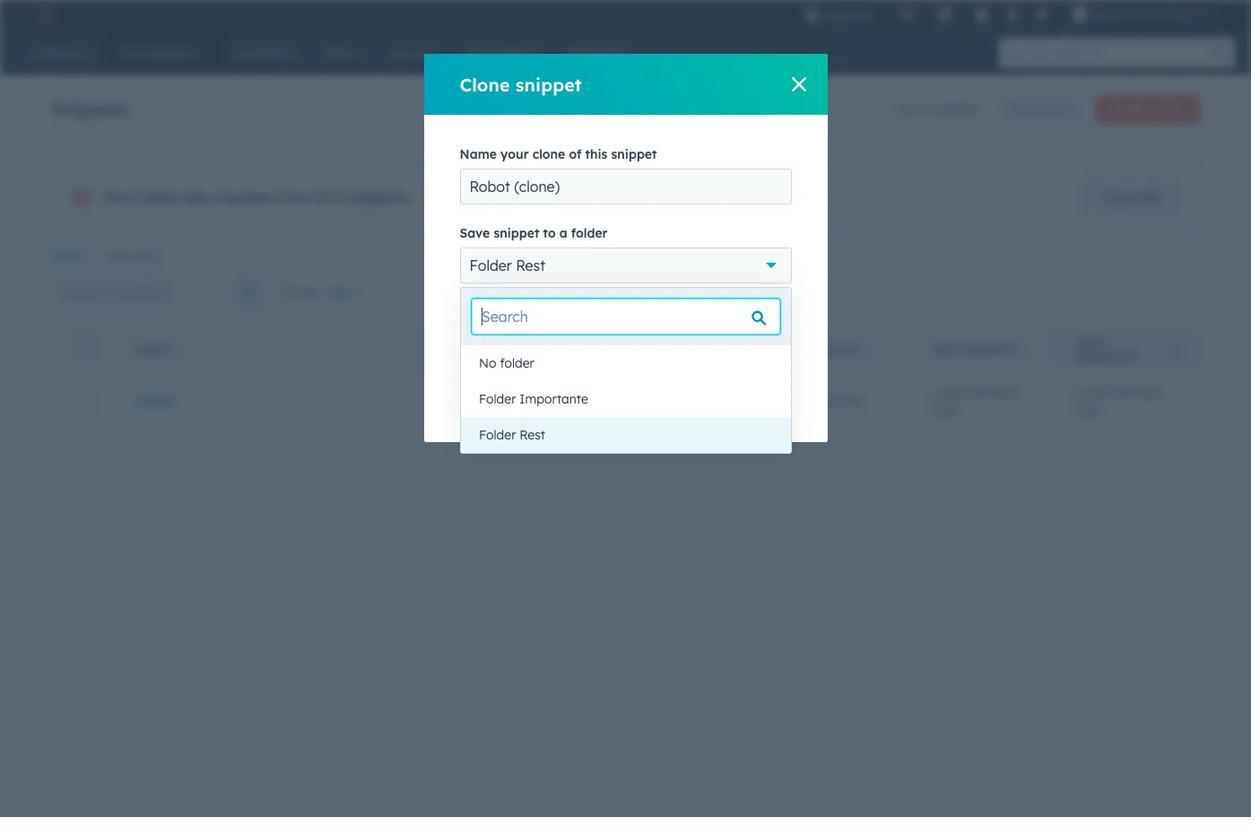 Task type: locate. For each thing, give the bounding box(es) containing it.
snippet up name your clone of this snippet text box
[[611, 146, 657, 162]]

seconds down date modified button at top
[[1113, 385, 1161, 401]]

more
[[470, 189, 500, 205]]

1 horizontal spatial few
[[1088, 385, 1110, 401]]

create snippet
[[1110, 102, 1184, 116]]

team
[[141, 188, 178, 206]]

a few seconds ago down modified
[[1077, 385, 1161, 417]]

1 horizontal spatial 2
[[895, 101, 902, 117]]

folder down crm
[[571, 225, 608, 241]]

rest down save snippet to a folder
[[516, 256, 545, 274]]

out
[[285, 188, 310, 206]]

Search search field
[[52, 275, 270, 311], [472, 299, 780, 335]]

folder right no
[[500, 355, 534, 371]]

date for date modified
[[1077, 337, 1105, 351]]

search search field for any popup button
[[52, 275, 270, 311]]

snippet for create snippet
[[1147, 102, 1184, 116]]

0 horizontal spatial seconds
[[970, 385, 1018, 401]]

name
[[460, 146, 497, 162], [136, 344, 169, 357]]

folder rest down save button
[[479, 427, 545, 443]]

2 vertical spatial of
[[314, 188, 329, 206]]

2 few from the left
[[1088, 385, 1110, 401]]

notifications button
[[1027, 0, 1058, 29]]

a right "to"
[[559, 225, 567, 241]]

1 horizontal spatial a
[[934, 385, 941, 401]]

folder importante
[[479, 391, 588, 407]]

tara schultz image
[[1072, 6, 1088, 22]]

2 inside snippets banner
[[895, 101, 902, 117]]

1 ago from the left
[[934, 401, 957, 417]]

a few seconds ago
[[934, 385, 1018, 417], [1077, 385, 1161, 417]]

tara schultz
[[790, 393, 861, 409]]

0 horizontal spatial date
[[934, 344, 962, 357]]

home button
[[52, 250, 83, 263]]

1 horizontal spatial a few seconds ago
[[1077, 385, 1161, 417]]

1 horizontal spatial ago
[[1077, 401, 1100, 417]]

name up robot
[[136, 344, 169, 357]]

few down date created
[[945, 385, 966, 401]]

ago
[[934, 401, 957, 417], [1077, 401, 1100, 417]]

by
[[843, 344, 858, 357]]

marketplaces button
[[926, 0, 964, 29]]

name inside name button
[[136, 344, 169, 357]]

1 horizontal spatial 5
[[921, 101, 928, 117]]

folder inside button
[[1039, 102, 1069, 116]]

folder for no folder
[[500, 355, 534, 371]]

folder
[[1039, 102, 1069, 116], [571, 225, 608, 241], [500, 355, 534, 371]]

studios
[[1150, 7, 1191, 22]]

upgrade inside upgrade link
[[1104, 189, 1158, 205]]

1 vertical spatial save
[[482, 395, 512, 411]]

created
[[931, 101, 977, 117], [213, 188, 268, 206], [965, 344, 1015, 357]]

snippets
[[504, 189, 554, 205]]

0 vertical spatial folder
[[1039, 102, 1069, 116]]

1 vertical spatial 2
[[895, 101, 902, 117]]

snippet
[[515, 73, 582, 96], [1147, 102, 1184, 116], [611, 146, 657, 162], [494, 225, 539, 241]]

1 horizontal spatial upgrade
[[1104, 189, 1158, 205]]

2 vertical spatial folder
[[500, 355, 534, 371]]

0 vertical spatial upgrade
[[824, 9, 874, 23]]

1 vertical spatial name
[[136, 344, 169, 357]]

0 horizontal spatial of
[[314, 188, 329, 206]]

seconds down date created button
[[970, 385, 1018, 401]]

0 vertical spatial created
[[931, 101, 977, 117]]

folder inside folder rest popup button
[[469, 256, 512, 274]]

0 horizontal spatial folder
[[500, 355, 534, 371]]

upgrade
[[824, 9, 874, 23], [1104, 189, 1158, 205]]

0 horizontal spatial 2
[[273, 188, 281, 206]]

folder right new
[[1039, 102, 1069, 116]]

0 vertical spatial 2
[[1194, 7, 1201, 22]]

0 horizontal spatial 5
[[333, 188, 342, 206]]

name for name your clone of this snippet
[[460, 146, 497, 162]]

unlock
[[426, 189, 466, 205]]

robot link
[[136, 393, 174, 409]]

marketplaces image
[[937, 8, 953, 24]]

1 horizontal spatial search search field
[[472, 299, 780, 335]]

folder right home
[[101, 250, 133, 263]]

search image
[[1213, 47, 1226, 59]]

created inside snippets banner
[[931, 101, 977, 117]]

new folder button
[[998, 95, 1084, 124]]

folder down save button
[[479, 427, 516, 443]]

list box containing no folder
[[461, 345, 791, 453]]

of
[[905, 101, 917, 117], [569, 146, 582, 162], [314, 188, 329, 206]]

date modified button
[[1056, 329, 1199, 368]]

help button
[[967, 0, 998, 29]]

created by
[[790, 344, 858, 357]]

snippet inside create snippet button
[[1147, 102, 1184, 116]]

1 vertical spatial upgrade
[[1104, 189, 1158, 205]]

1 vertical spatial of
[[569, 146, 582, 162]]

snippet right create
[[1147, 102, 1184, 116]]

no folder
[[479, 355, 534, 371]]

upgrade image
[[804, 8, 820, 24]]

1 vertical spatial 5
[[333, 188, 342, 206]]

1 a few seconds ago from the left
[[934, 385, 1018, 417]]

snippet for clone snippet
[[515, 73, 582, 96]]

folder down no folder
[[479, 391, 516, 407]]

new folder
[[1014, 102, 1069, 116]]

save down more
[[460, 225, 490, 241]]

settings link
[[1001, 5, 1024, 24]]

snippet right clone
[[515, 73, 582, 96]]

save for save
[[482, 395, 512, 411]]

1 horizontal spatial name
[[460, 146, 497, 162]]

date
[[1077, 337, 1105, 351], [934, 344, 962, 357]]

upgrade right "upgrade" icon
[[824, 9, 874, 23]]

0 horizontal spatial few
[[945, 385, 966, 401]]

snippet for save snippet to a folder
[[494, 225, 539, 241]]

menu item
[[886, 0, 890, 29]]

1 horizontal spatial seconds
[[1113, 385, 1161, 401]]

starter.
[[650, 189, 693, 205]]

2 horizontal spatial a
[[1077, 385, 1085, 401]]

create
[[1110, 102, 1144, 116]]

few
[[945, 385, 966, 401], [1088, 385, 1110, 401]]

date left descending sort. press to sort ascending. image
[[1077, 337, 1105, 351]]

navigation containing home
[[52, 245, 1200, 268]]

folder
[[101, 250, 133, 263], [469, 256, 512, 274], [479, 391, 516, 407], [479, 427, 516, 443]]

1 vertical spatial folder
[[571, 225, 608, 241]]

descending sort. press to sort ascending. element
[[1170, 343, 1177, 358]]

2 vertical spatial created
[[965, 344, 1015, 357]]

folder rest inside button
[[479, 427, 545, 443]]

5
[[921, 101, 928, 117], [333, 188, 342, 206]]

suite
[[617, 189, 646, 205]]

seconds
[[970, 385, 1018, 401], [1113, 385, 1161, 401]]

name button
[[115, 329, 769, 368]]

name left your
[[460, 146, 497, 162]]

2 horizontal spatial folder
[[1039, 102, 1069, 116]]

1 horizontal spatial date
[[1077, 337, 1105, 351]]

save button
[[460, 385, 535, 421]]

0 vertical spatial name
[[460, 146, 497, 162]]

2 ago from the left
[[1077, 401, 1100, 417]]

1 vertical spatial created
[[213, 188, 268, 206]]

robot
[[136, 393, 174, 409]]

date inside date modified
[[1077, 337, 1105, 351]]

0 vertical spatial 5
[[921, 101, 928, 117]]

folder rest
[[101, 250, 158, 263], [469, 256, 545, 274], [479, 427, 545, 443]]

upgrade down create
[[1104, 189, 1158, 205]]

this
[[585, 146, 608, 162]]

few down modified
[[1088, 385, 1110, 401]]

no folder button
[[461, 345, 791, 381]]

1 horizontal spatial of
[[569, 146, 582, 162]]

save
[[460, 225, 490, 241], [482, 395, 512, 411]]

schultz
[[819, 393, 861, 409]]

navigation
[[52, 245, 1200, 268]]

0 horizontal spatial name
[[136, 344, 169, 357]]

folder inside button
[[500, 355, 534, 371]]

2 horizontal spatial 2
[[1194, 7, 1201, 22]]

date right press to sort. element
[[934, 344, 962, 357]]

2
[[1194, 7, 1201, 22], [895, 101, 902, 117], [273, 188, 281, 206]]

home
[[52, 250, 83, 263]]

0 vertical spatial save
[[460, 225, 490, 241]]

save down no folder
[[482, 395, 512, 411]]

a few seconds ago down date created
[[934, 385, 1018, 417]]

rest down folder importante
[[520, 427, 545, 443]]

list box
[[461, 345, 791, 453]]

create snippet button
[[1095, 95, 1200, 124]]

no
[[479, 355, 496, 371]]

search button
[[1204, 38, 1235, 68]]

snippets banner
[[52, 90, 1200, 124]]

name for name
[[136, 344, 169, 357]]

unlock more snippets with crm suite starter.
[[426, 189, 693, 205]]

crm
[[586, 189, 613, 205]]

menu containing apoptosis studios 2
[[791, 0, 1230, 29]]

of inside snippets banner
[[905, 101, 917, 117]]

a
[[559, 225, 567, 241], [934, 385, 941, 401], [1077, 385, 1085, 401]]

0 horizontal spatial ago
[[934, 401, 957, 417]]

rest
[[136, 250, 158, 263], [516, 256, 545, 274], [520, 427, 545, 443]]

#
[[460, 336, 469, 354]]

name your clone of this snippet
[[460, 146, 657, 162]]

ago down date created
[[934, 401, 957, 417]]

a down date created
[[934, 385, 941, 401]]

folder inside the "folder importante" button
[[479, 391, 516, 407]]

folder up shortcut
[[469, 256, 512, 274]]

1 few from the left
[[945, 385, 966, 401]]

your
[[103, 188, 136, 206]]

with
[[557, 189, 582, 205]]

apoptosis studios 2
[[1092, 7, 1201, 22]]

0 horizontal spatial a few seconds ago
[[934, 385, 1018, 417]]

0 horizontal spatial search search field
[[52, 275, 270, 311]]

rest down "team"
[[136, 250, 158, 263]]

snippet left "to"
[[494, 225, 539, 241]]

date inside button
[[934, 344, 962, 357]]

ago down modified
[[1077, 401, 1100, 417]]

a down modified
[[1077, 385, 1085, 401]]

snippets
[[52, 97, 130, 120]]

2 horizontal spatial of
[[905, 101, 917, 117]]

menu
[[791, 0, 1230, 29]]

Shortcut text field
[[477, 326, 791, 362]]

folder rest down save snippet to a folder
[[469, 256, 545, 274]]

folder importante button
[[461, 381, 791, 417]]

help image
[[974, 8, 991, 24]]

save inside save button
[[482, 395, 512, 411]]

0 vertical spatial of
[[905, 101, 917, 117]]



Task type: vqa. For each thing, say whether or not it's contained in the screenshot.
team
yes



Task type: describe. For each thing, give the bounding box(es) containing it.
search search field for the "folder importante" button
[[472, 299, 780, 335]]

date modified
[[1077, 337, 1135, 364]]

clone snippet
[[460, 73, 582, 96]]

folder rest down your
[[101, 250, 158, 263]]

any
[[330, 285, 354, 301]]

rest inside navigation
[[136, 250, 158, 263]]

date created button
[[912, 329, 1056, 368]]

apoptosis studios 2 button
[[1061, 0, 1228, 29]]

rest inside folder rest popup button
[[516, 256, 545, 274]]

folder rest button
[[461, 417, 791, 453]]

created
[[790, 344, 840, 357]]

folder for new folder
[[1039, 102, 1069, 116]]

0 horizontal spatial upgrade
[[824, 9, 874, 23]]

close image
[[791, 77, 806, 91]]

snippets.
[[346, 188, 411, 206]]

new
[[1014, 102, 1036, 116]]

clone
[[532, 146, 565, 162]]

to
[[543, 225, 556, 241]]

folder inside folder rest button
[[479, 427, 516, 443]]

upgrade link
[[1082, 179, 1181, 215]]

clone
[[460, 73, 510, 96]]

5 inside snippets banner
[[921, 101, 928, 117]]

settings image
[[1004, 8, 1021, 24]]

1 seconds from the left
[[970, 385, 1018, 401]]

notifications image
[[1034, 8, 1051, 24]]

2 a few seconds ago from the left
[[1077, 385, 1161, 417]]

save for save snippet to a folder
[[460, 225, 490, 241]]

Name your clone of this snippet text field
[[460, 169, 791, 204]]

hubspot image
[[32, 4, 54, 25]]

save snippet to a folder
[[460, 225, 608, 241]]

folder rest inside popup button
[[469, 256, 545, 274]]

calling icon image
[[899, 7, 915, 23]]

date for date created
[[934, 344, 962, 357]]

2 of 5 created
[[895, 101, 977, 117]]

your team has created 2 out of 5 snippets.
[[103, 188, 411, 206]]

modified
[[1077, 351, 1135, 364]]

cancel button
[[546, 385, 632, 421]]

Search HubSpot search field
[[999, 38, 1219, 68]]

2 inside popup button
[[1194, 7, 1201, 22]]

your
[[501, 146, 529, 162]]

hubspot link
[[22, 4, 67, 25]]

cancel
[[568, 395, 610, 411]]

descending sort. press to sort ascending. image
[[1170, 343, 1177, 355]]

rest inside folder rest button
[[520, 427, 545, 443]]

created by button
[[769, 329, 912, 368]]

any button
[[329, 275, 378, 311]]

created inside button
[[965, 344, 1015, 357]]

folder rest button
[[460, 248, 791, 283]]

2 vertical spatial 2
[[273, 188, 281, 206]]

tara
[[790, 393, 816, 409]]

importante
[[520, 391, 588, 407]]

2 seconds from the left
[[1113, 385, 1161, 401]]

created for has
[[213, 188, 268, 206]]

created for 5
[[931, 101, 977, 117]]

apoptosis
[[1092, 7, 1147, 22]]

1 horizontal spatial folder
[[571, 225, 608, 241]]

owner:
[[280, 285, 322, 301]]

calling icon button
[[892, 3, 922, 26]]

has
[[183, 188, 209, 206]]

press to sort. element
[[863, 343, 870, 358]]

date created
[[934, 344, 1015, 357]]

0 horizontal spatial a
[[559, 225, 567, 241]]

shortcut
[[460, 304, 513, 320]]



